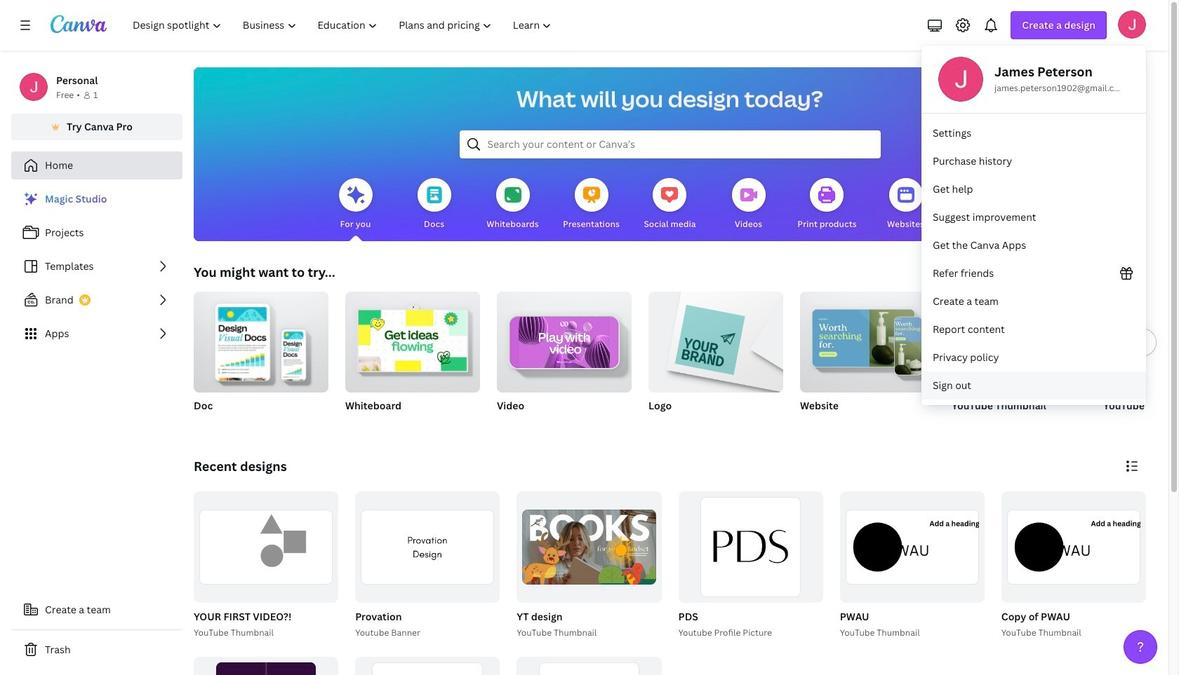 Task type: vqa. For each thing, say whether or not it's contained in the screenshot.
the right the a
no



Task type: describe. For each thing, give the bounding box(es) containing it.
Search search field
[[488, 131, 853, 158]]

0 horizontal spatial list
[[11, 185, 183, 348]]

james peterson image
[[1118, 11, 1146, 39]]

top level navigation element
[[124, 11, 564, 39]]



Task type: locate. For each thing, give the bounding box(es) containing it.
list
[[922, 119, 1146, 400], [11, 185, 183, 348]]

menu
[[922, 46, 1146, 406]]

1 horizontal spatial list
[[922, 119, 1146, 400]]

group
[[194, 286, 329, 431], [194, 286, 329, 393], [345, 286, 480, 431], [345, 286, 480, 393], [497, 286, 632, 431], [497, 286, 632, 393], [649, 292, 783, 431], [649, 292, 783, 393], [800, 292, 935, 431], [952, 292, 1087, 431], [1103, 292, 1179, 431], [191, 492, 338, 641], [194, 492, 338, 603], [352, 492, 500, 641], [355, 492, 500, 603], [514, 492, 662, 641], [517, 492, 662, 603], [676, 492, 823, 641], [678, 492, 823, 603], [837, 492, 985, 641], [999, 492, 1146, 641], [1002, 492, 1146, 603], [194, 657, 338, 676], [355, 657, 500, 676], [517, 657, 662, 676]]

None search field
[[459, 131, 881, 159]]



